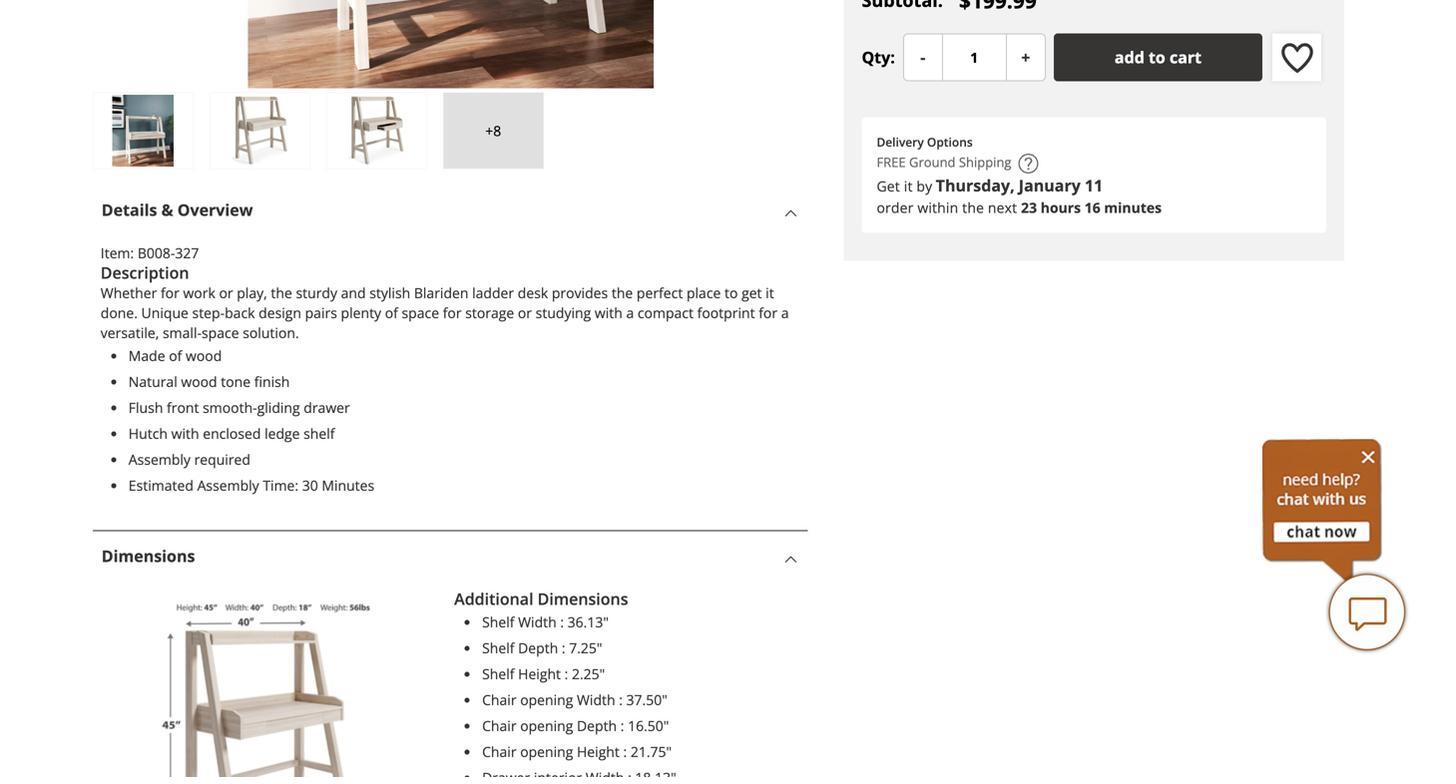 Task type: locate. For each thing, give the bounding box(es) containing it.
1 vertical spatial dimensions
[[538, 588, 628, 610]]

: left 21.75"
[[623, 743, 627, 762]]

1 horizontal spatial height
[[577, 743, 620, 762]]

: left 2.25"
[[565, 665, 568, 684]]

wood up front
[[181, 372, 217, 391]]

ledge
[[265, 424, 300, 443]]

1 vertical spatial or
[[518, 303, 532, 322]]

assembly
[[129, 450, 191, 469], [197, 476, 259, 495]]

wood
[[186, 346, 222, 365], [181, 372, 217, 391]]

with
[[595, 303, 623, 322], [171, 424, 199, 443]]

flush
[[129, 398, 163, 417]]

1 horizontal spatial the
[[612, 283, 633, 302]]

2 vertical spatial opening
[[520, 743, 573, 762]]

assembly up estimated
[[129, 450, 191, 469]]

the up design
[[271, 283, 292, 302]]

16
[[1085, 198, 1101, 217]]

0 horizontal spatial space
[[202, 323, 239, 342]]

pairs
[[305, 303, 337, 322]]

1 horizontal spatial assembly
[[197, 476, 259, 495]]

1 vertical spatial wood
[[181, 372, 217, 391]]

it left by
[[904, 177, 913, 195]]

assembly down required
[[197, 476, 259, 495]]

7.25"
[[569, 639, 602, 658]]

estimated
[[129, 476, 194, 495]]

width down 2.25"
[[577, 691, 615, 710]]

1 vertical spatial to
[[725, 283, 738, 302]]

the down thursday, on the top of the page
[[962, 198, 984, 217]]

1 vertical spatial shelf
[[482, 639, 515, 658]]

shelf width : 36.13" shelf depth : 7.25" shelf height : 2.25" chair opening width : 37.50" chair opening depth : 16.50" chair opening height : 21.75"
[[482, 613, 672, 762]]

or up the back
[[219, 283, 233, 302]]

depth left 7.25"
[[518, 639, 558, 658]]

0 horizontal spatial the
[[271, 283, 292, 302]]

0 horizontal spatial height
[[518, 665, 561, 684]]

3 opening from the top
[[520, 743, 573, 762]]

0 horizontal spatial with
[[171, 424, 199, 443]]

with down front
[[171, 424, 199, 443]]

b008-
[[138, 243, 175, 262]]

unique
[[141, 303, 189, 322]]

width
[[518, 613, 557, 632], [577, 691, 615, 710]]

dimensions down estimated
[[102, 545, 195, 567]]

0 vertical spatial with
[[595, 303, 623, 322]]

play,
[[237, 283, 267, 302]]

None button
[[903, 33, 943, 81], [1006, 33, 1046, 81], [903, 33, 943, 81], [1006, 33, 1046, 81]]

1 vertical spatial space
[[202, 323, 239, 342]]

ladder
[[472, 283, 514, 302]]

a left compact
[[626, 303, 634, 322]]

height left 21.75"
[[577, 743, 620, 762]]

1 horizontal spatial depth
[[577, 717, 617, 736]]

1 vertical spatial height
[[577, 743, 620, 762]]

to
[[1149, 46, 1166, 68], [725, 283, 738, 302]]

plenty
[[341, 303, 381, 322]]

2 chair from the top
[[482, 717, 517, 736]]

of down stylish
[[385, 303, 398, 322]]

to left get
[[725, 283, 738, 302]]

0 horizontal spatial to
[[725, 283, 738, 302]]

smooth-
[[203, 398, 257, 417]]

0 vertical spatial dimensions
[[102, 545, 195, 567]]

dims image
[[1019, 154, 1039, 174]]

None text field
[[942, 33, 1007, 81]]

1 vertical spatial it
[[766, 283, 774, 302]]

2 horizontal spatial for
[[759, 303, 778, 322]]

for down blariden
[[443, 303, 462, 322]]

it inside "item: b008-327 description whether for work or play, the sturdy and stylish blariden ladder desk provides the perfect place to get it done. unique step-back design pairs plenty of space for storage or studying with a compact footprint for a versatile, small-space solution. made of wood natural wood tone finish flush front smooth-gliding drawer hutch with enclosed ledge shelf assembly required estimated assembly time: 30 minutes"
[[766, 283, 774, 302]]

height
[[518, 665, 561, 684], [577, 743, 620, 762]]

0 horizontal spatial depth
[[518, 639, 558, 658]]

of
[[385, 303, 398, 322], [169, 346, 182, 365]]

for down get
[[759, 303, 778, 322]]

opening
[[520, 691, 573, 710], [520, 717, 573, 736], [520, 743, 573, 762]]

a
[[626, 303, 634, 322], [781, 303, 789, 322]]

the left perfect
[[612, 283, 633, 302]]

the inside get it  by thursday, january 11 order within the next 23 hours 16 minutes
[[962, 198, 984, 217]]

cart
[[1170, 46, 1202, 68]]

1 vertical spatial width
[[577, 691, 615, 710]]

1 vertical spatial depth
[[577, 717, 617, 736]]

for up unique
[[161, 283, 179, 302]]

0 vertical spatial chair
[[482, 691, 517, 710]]

0 vertical spatial assembly
[[129, 450, 191, 469]]

the
[[962, 198, 984, 217], [271, 283, 292, 302], [612, 283, 633, 302]]

0 horizontal spatial a
[[626, 303, 634, 322]]

chair
[[482, 691, 517, 710], [482, 717, 517, 736], [482, 743, 517, 762]]

0 vertical spatial wood
[[186, 346, 222, 365]]

1 horizontal spatial a
[[781, 303, 789, 322]]

additional dimensions
[[454, 588, 628, 610]]

next
[[988, 198, 1017, 217]]

footprint
[[697, 303, 755, 322]]

options
[[927, 134, 973, 150]]

0 vertical spatial space
[[402, 303, 439, 322]]

space down the step-
[[202, 323, 239, 342]]

depth
[[518, 639, 558, 658], [577, 717, 617, 736]]

chat bubble mobile view image
[[1328, 573, 1407, 653]]

2 vertical spatial shelf
[[482, 665, 515, 684]]

1 horizontal spatial to
[[1149, 46, 1166, 68]]

2 horizontal spatial the
[[962, 198, 984, 217]]

dimensions
[[102, 545, 195, 567], [538, 588, 628, 610]]

place
[[687, 283, 721, 302]]

width down additional dimensions
[[518, 613, 557, 632]]

it right get
[[766, 283, 774, 302]]

minutes
[[1104, 198, 1162, 217]]

0 horizontal spatial dimensions
[[102, 545, 195, 567]]

or down desk
[[518, 303, 532, 322]]

3 chair from the top
[[482, 743, 517, 762]]

depth left 16.50"
[[577, 717, 617, 736]]

1 vertical spatial opening
[[520, 717, 573, 736]]

compact
[[638, 303, 694, 322]]

required
[[194, 450, 251, 469]]

2 shelf from the top
[[482, 639, 515, 658]]

0 vertical spatial opening
[[520, 691, 573, 710]]

delivery
[[877, 134, 924, 150]]

blariden desk with hutch, natural, large image
[[93, 0, 809, 88], [95, 95, 191, 167], [212, 95, 308, 167], [329, 95, 425, 167], [101, 589, 446, 778]]

with down provides
[[595, 303, 623, 322]]

height left 2.25"
[[518, 665, 561, 684]]

1 vertical spatial chair
[[482, 717, 517, 736]]

0 vertical spatial it
[[904, 177, 913, 195]]

space down blariden
[[402, 303, 439, 322]]

1 horizontal spatial width
[[577, 691, 615, 710]]

0 vertical spatial height
[[518, 665, 561, 684]]

add
[[1115, 46, 1145, 68]]

solution.
[[243, 323, 299, 342]]

2 opening from the top
[[520, 717, 573, 736]]

1 vertical spatial assembly
[[197, 476, 259, 495]]

space
[[402, 303, 439, 322], [202, 323, 239, 342]]

0 vertical spatial of
[[385, 303, 398, 322]]

1 horizontal spatial of
[[385, 303, 398, 322]]

add to cart button
[[1054, 33, 1263, 81]]

get
[[742, 283, 762, 302]]

1 horizontal spatial it
[[904, 177, 913, 195]]

2 vertical spatial chair
[[482, 743, 517, 762]]

shelf
[[482, 613, 515, 632], [482, 639, 515, 658], [482, 665, 515, 684]]

done.
[[101, 303, 138, 322]]

it inside get it  by thursday, january 11 order within the next 23 hours 16 minutes
[[904, 177, 913, 195]]

wood down small-
[[186, 346, 222, 365]]

1 horizontal spatial or
[[518, 303, 532, 322]]

or
[[219, 283, 233, 302], [518, 303, 532, 322]]

a right footprint
[[781, 303, 789, 322]]

it
[[904, 177, 913, 195], [766, 283, 774, 302]]

and
[[341, 283, 366, 302]]

0 vertical spatial shelf
[[482, 613, 515, 632]]

time:
[[263, 476, 299, 495]]

16.50"
[[628, 717, 669, 736]]

0 horizontal spatial or
[[219, 283, 233, 302]]

of down small-
[[169, 346, 182, 365]]

0 horizontal spatial it
[[766, 283, 774, 302]]

36.13"
[[568, 613, 609, 632]]

21.75"
[[631, 743, 672, 762]]

0 vertical spatial to
[[1149, 46, 1166, 68]]

: left 7.25"
[[562, 639, 566, 658]]

dimensions up 36.13"
[[538, 588, 628, 610]]

delivery options
[[877, 134, 973, 150]]

1 horizontal spatial dimensions
[[538, 588, 628, 610]]

0 horizontal spatial width
[[518, 613, 557, 632]]

: left 37.50"
[[619, 691, 623, 710]]

enclosed
[[203, 424, 261, 443]]

back
[[225, 303, 255, 322]]

1 vertical spatial of
[[169, 346, 182, 365]]

to right the add
[[1149, 46, 1166, 68]]

sturdy
[[296, 283, 337, 302]]

37.50"
[[626, 691, 668, 710]]

for
[[161, 283, 179, 302], [443, 303, 462, 322], [759, 303, 778, 322]]



Task type: describe. For each thing, give the bounding box(es) containing it.
qty:
[[862, 46, 895, 68]]

natural
[[129, 372, 177, 391]]

studying
[[536, 303, 591, 322]]

step-
[[192, 303, 225, 322]]

details & overview button
[[93, 185, 808, 235]]

1 shelf from the top
[[482, 613, 515, 632]]

january
[[1019, 175, 1081, 196]]

2.25"
[[572, 665, 605, 684]]

23
[[1021, 198, 1037, 217]]

hutch
[[129, 424, 168, 443]]

stylish
[[370, 283, 410, 302]]

perfect
[[637, 283, 683, 302]]

front
[[167, 398, 199, 417]]

order
[[877, 198, 914, 217]]

shelf
[[304, 424, 335, 443]]

minutes
[[322, 476, 374, 495]]

add to cart
[[1115, 46, 1202, 68]]

to inside "button"
[[1149, 46, 1166, 68]]

item: b008-327 description whether for work or play, the sturdy and stylish blariden ladder desk provides the perfect place to get it done. unique step-back design pairs plenty of space for storage or studying with a compact footprint for a versatile, small-space solution. made of wood natural wood tone finish flush front smooth-gliding drawer hutch with enclosed ledge shelf assembly required estimated assembly time: 30 minutes
[[101, 243, 789, 495]]

details & overview
[[102, 199, 253, 221]]

storage
[[465, 303, 514, 322]]

+8
[[485, 121, 501, 140]]

0 horizontal spatial of
[[169, 346, 182, 365]]

+8 button
[[443, 92, 544, 169]]

get it  by thursday, january 11 order within the next 23 hours 16 minutes
[[877, 175, 1162, 217]]

dialogue message for liveperson image
[[1263, 439, 1382, 583]]

get
[[877, 177, 900, 195]]

1 horizontal spatial space
[[402, 303, 439, 322]]

2 a from the left
[[781, 303, 789, 322]]

0 vertical spatial depth
[[518, 639, 558, 658]]

1 opening from the top
[[520, 691, 573, 710]]

0 vertical spatial width
[[518, 613, 557, 632]]

thursday,
[[936, 175, 1015, 196]]

by
[[917, 177, 933, 195]]

made
[[129, 346, 165, 365]]

0 horizontal spatial for
[[161, 283, 179, 302]]

versatile,
[[101, 323, 159, 342]]

within
[[918, 198, 959, 217]]

desk
[[518, 283, 548, 302]]

work
[[183, 283, 215, 302]]

blariden
[[414, 283, 469, 302]]

drawer
[[304, 398, 350, 417]]

provides
[[552, 283, 608, 302]]

dimensions button
[[93, 531, 808, 581]]

to inside "item: b008-327 description whether for work or play, the sturdy and stylish blariden ladder desk provides the perfect place to get it done. unique step-back design pairs plenty of space for storage or studying with a compact footprint for a versatile, small-space solution. made of wood natural wood tone finish flush front smooth-gliding drawer hutch with enclosed ledge shelf assembly required estimated assembly time: 30 minutes"
[[725, 283, 738, 302]]

30
[[302, 476, 318, 495]]

tone
[[221, 372, 251, 391]]

0 horizontal spatial assembly
[[129, 450, 191, 469]]

327
[[175, 243, 199, 262]]

finish
[[254, 372, 290, 391]]

dimensions inside dropdown button
[[102, 545, 195, 567]]

description
[[101, 262, 189, 283]]

item:
[[101, 243, 134, 262]]

1 horizontal spatial for
[[443, 303, 462, 322]]

details
[[102, 199, 157, 221]]

1 chair from the top
[[482, 691, 517, 710]]

1 horizontal spatial with
[[595, 303, 623, 322]]

hours
[[1041, 198, 1081, 217]]

&
[[161, 199, 173, 221]]

gliding
[[257, 398, 300, 417]]

overview
[[177, 199, 253, 221]]

1 a from the left
[[626, 303, 634, 322]]

11
[[1085, 175, 1103, 196]]

: left 16.50"
[[621, 717, 624, 736]]

3 shelf from the top
[[482, 665, 515, 684]]

design
[[259, 303, 301, 322]]

whether
[[101, 283, 157, 302]]

small-
[[163, 323, 202, 342]]

0 vertical spatial or
[[219, 283, 233, 302]]

1 vertical spatial with
[[171, 424, 199, 443]]

: left 36.13"
[[560, 613, 564, 632]]

additional
[[454, 588, 534, 610]]



Task type: vqa. For each thing, say whether or not it's contained in the screenshot.
Click To Clear Cart icon
no



